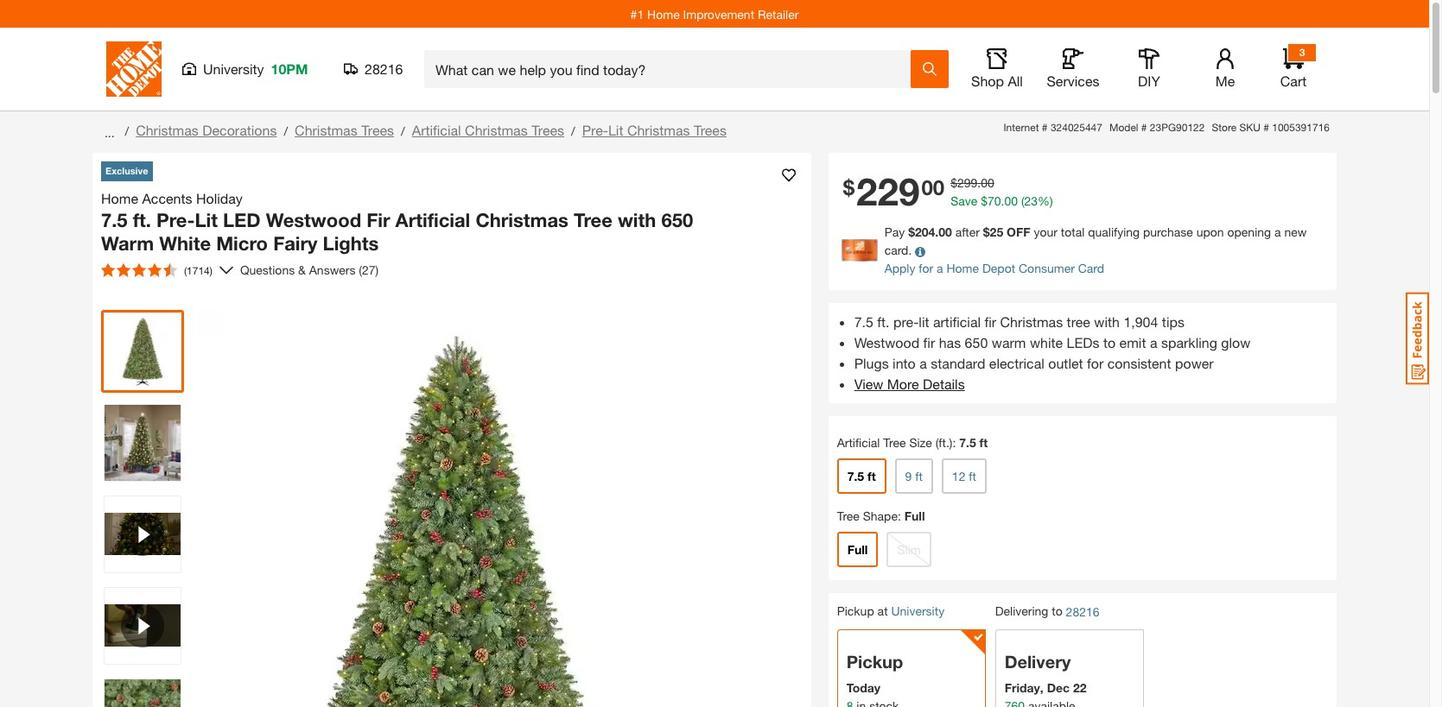Task type: locate. For each thing, give the bounding box(es) containing it.
0 vertical spatial tree
[[574, 209, 613, 231]]

ft left 9
[[868, 470, 876, 484]]

0 vertical spatial pickup
[[837, 605, 874, 619]]

1 horizontal spatial for
[[1087, 356, 1104, 372]]

70
[[988, 194, 1001, 209]]

1 horizontal spatial lit
[[608, 122, 624, 138]]

home left depot
[[947, 261, 979, 276]]

1 vertical spatial tree
[[884, 436, 906, 451]]

2 horizontal spatial trees
[[694, 122, 727, 138]]

1 horizontal spatial home
[[647, 6, 680, 21]]

christmas trees link
[[295, 122, 394, 138]]

home accents holiday link
[[101, 188, 250, 209]]

$
[[843, 175, 855, 200], [951, 176, 958, 191], [981, 194, 988, 209], [909, 225, 915, 240], [983, 225, 990, 240]]

28216 right delivering
[[1066, 605, 1100, 620]]

trees
[[361, 122, 394, 138], [532, 122, 564, 138], [694, 122, 727, 138]]

full
[[905, 509, 925, 524], [848, 543, 868, 558]]

friday, dec 22
[[1005, 681, 1087, 696]]

0 vertical spatial artificial
[[412, 122, 461, 138]]

a left new
[[1275, 225, 1281, 240]]

1 vertical spatial artificial
[[396, 209, 470, 231]]

pickup left at
[[837, 605, 874, 619]]

0 horizontal spatial to
[[1052, 605, 1063, 619]]

to inside the 7.5 ft. pre-lit artificial fir christmas tree with 1,904 tips westwood fir has 650 warm white leds to emit a sparkling glow plugs into a standard electrical outlet for consistent power view more details
[[1104, 335, 1116, 351]]

answers
[[309, 263, 356, 277]]

model
[[1110, 121, 1139, 134]]

pickup for pickup
[[847, 653, 903, 673]]

0 horizontal spatial lit
[[195, 209, 218, 231]]

for down info image on the right of page
[[919, 261, 934, 276]]

ft right 12
[[969, 470, 977, 484]]

0 horizontal spatial 00
[[922, 175, 945, 200]]

artificial inside the home accents holiday 7.5 ft. pre-lit led westwood fir artificial christmas tree with 650 warm white micro fairy lights
[[396, 209, 470, 231]]

0 vertical spatial 28216
[[365, 61, 403, 77]]

0 horizontal spatial :
[[898, 509, 901, 524]]

micro
[[216, 233, 268, 255]]

a right emit
[[1150, 335, 1158, 351]]

/ right christmas trees link
[[401, 124, 405, 138]]

1 horizontal spatial westwood
[[855, 335, 920, 351]]

$ right 'pay'
[[909, 225, 915, 240]]

0 vertical spatial to
[[1104, 335, 1116, 351]]

0 horizontal spatial westwood
[[266, 209, 361, 231]]

1 vertical spatial to
[[1052, 605, 1063, 619]]

lit down what can we help you find today? search field
[[608, 122, 624, 138]]

pre-
[[894, 314, 919, 331]]

decorations
[[202, 122, 277, 138]]

view
[[855, 376, 884, 393]]

2 horizontal spatial tree
[[884, 436, 906, 451]]

total
[[1061, 225, 1085, 240]]

1,904
[[1124, 314, 1159, 331]]

1 horizontal spatial .
[[1001, 194, 1005, 209]]

00 left save
[[922, 175, 945, 200]]

westwood inside the 7.5 ft. pre-lit artificial fir christmas tree with 1,904 tips westwood fir has 650 warm white leds to emit a sparkling glow plugs into a standard electrical outlet for consistent power view more details
[[855, 335, 920, 351]]

23
[[1025, 194, 1038, 209]]

ft. inside the home accents holiday 7.5 ft. pre-lit led westwood fir artificial christmas tree with 650 warm white micro fairy lights
[[133, 209, 151, 231]]

sku
[[1240, 121, 1261, 134]]

1 horizontal spatial tree
[[837, 509, 860, 524]]

00 left the (
[[1005, 194, 1018, 209]]

What can we help you find today? search field
[[436, 51, 910, 87]]

1 horizontal spatial 00
[[981, 176, 995, 191]]

questions
[[240, 263, 295, 277]]

consistent
[[1108, 356, 1172, 372]]

# right internet
[[1042, 121, 1048, 134]]

: up the slim button
[[898, 509, 901, 524]]

28216 up the ... / christmas decorations / christmas trees / artificial christmas trees / pre-lit christmas trees at top
[[365, 61, 403, 77]]

with inside the home accents holiday 7.5 ft. pre-lit led westwood fir artificial christmas tree with 650 warm white micro fairy lights
[[618, 209, 656, 231]]

delivery
[[1005, 653, 1071, 673]]

1 vertical spatial 28216
[[1066, 605, 1100, 620]]

standard
[[931, 356, 986, 372]]

650
[[662, 209, 693, 231], [965, 335, 988, 351]]

university button
[[892, 605, 945, 619]]

1 vertical spatial university
[[892, 605, 945, 619]]

2 vertical spatial home
[[947, 261, 979, 276]]

westwood up fairy
[[266, 209, 361, 231]]

artificial tree size (ft.) : 7.5 ft
[[837, 436, 988, 451]]

9 ft button
[[895, 459, 933, 495]]

shop all
[[972, 73, 1023, 89]]

ft
[[980, 436, 988, 451], [868, 470, 876, 484], [916, 470, 923, 484], [969, 470, 977, 484]]

0 horizontal spatial for
[[919, 261, 934, 276]]

fir
[[367, 209, 390, 231]]

home
[[647, 6, 680, 21], [101, 190, 138, 206], [947, 261, 979, 276]]

card.
[[885, 243, 912, 258]]

28216 inside delivering to 28216
[[1066, 605, 1100, 620]]

.
[[978, 176, 981, 191], [1001, 194, 1005, 209]]

shape
[[863, 509, 898, 524]]

westwood up plugs
[[855, 335, 920, 351]]

1 vertical spatial fir
[[924, 335, 935, 351]]

home down exclusive
[[101, 190, 138, 206]]

today
[[847, 681, 881, 696]]

:
[[953, 436, 956, 451], [898, 509, 901, 524]]

full down shape
[[848, 543, 868, 558]]

home right #1
[[647, 6, 680, 21]]

1 horizontal spatial full
[[905, 509, 925, 524]]

westwood
[[266, 209, 361, 231], [855, 335, 920, 351]]

7.5 up shape
[[848, 470, 864, 484]]

7.5 up plugs
[[855, 314, 874, 331]]

2 vertical spatial artificial
[[837, 436, 880, 451]]

tips
[[1162, 314, 1185, 331]]

0 vertical spatial lit
[[608, 122, 624, 138]]

for down leds
[[1087, 356, 1104, 372]]

12 ft
[[952, 470, 977, 484]]

0 vertical spatial ft.
[[133, 209, 151, 231]]

home accents holiday pre lit christmas trees 23pg90122 40.2 image
[[105, 680, 181, 708]]

0 vertical spatial 650
[[662, 209, 693, 231]]

1 horizontal spatial fir
[[985, 314, 997, 331]]

artificial christmas trees link
[[412, 122, 564, 138]]

0 horizontal spatial 28216
[[365, 61, 403, 77]]

depot
[[983, 261, 1016, 276]]

white
[[159, 233, 211, 255]]

1 vertical spatial full
[[848, 543, 868, 558]]

info image
[[916, 247, 926, 257]]

diy
[[1138, 73, 1161, 89]]

off
[[1007, 225, 1031, 240]]

: right size
[[953, 436, 956, 451]]

to left the '28216' link
[[1052, 605, 1063, 619]]

650 for has
[[965, 335, 988, 351]]

2 horizontal spatial #
[[1264, 121, 1270, 134]]

pickup at university
[[837, 605, 945, 619]]

1 vertical spatial pickup
[[847, 653, 903, 673]]

# right sku at the right top
[[1264, 121, 1270, 134]]

plugs
[[855, 356, 889, 372]]

0 horizontal spatial pre-
[[156, 209, 195, 231]]

fir left "has"
[[924, 335, 935, 351]]

4.5 stars image
[[101, 263, 177, 277]]

dec
[[1047, 681, 1070, 696]]

pickup up today in the bottom of the page
[[847, 653, 903, 673]]

details
[[923, 376, 965, 393]]

ft. up warm
[[133, 209, 151, 231]]

pre-lit christmas trees link
[[582, 122, 727, 138]]

0 horizontal spatial home
[[101, 190, 138, 206]]

1 horizontal spatial pre-
[[582, 122, 608, 138]]

3 / from the left
[[401, 124, 405, 138]]

outlet
[[1049, 356, 1084, 372]]

/ left pre-lit christmas trees link
[[571, 124, 575, 138]]

7.5 ft. pre-lit artificial fir christmas tree with 1,904 tips westwood fir has 650 warm white leds to emit a sparkling glow plugs into a standard electrical outlet for consistent power view more details
[[855, 314, 1251, 393]]

new
[[1285, 225, 1307, 240]]

(1714) button
[[94, 256, 219, 284]]

0 vertical spatial .
[[978, 176, 981, 191]]

ft. left pre-
[[878, 314, 890, 331]]

1 horizontal spatial #
[[1142, 121, 1147, 134]]

university right at
[[892, 605, 945, 619]]

1 vertical spatial home
[[101, 190, 138, 206]]

0 horizontal spatial full
[[848, 543, 868, 558]]

2 horizontal spatial home
[[947, 261, 979, 276]]

leds
[[1067, 335, 1100, 351]]

7.5 inside the 7.5 ft. pre-lit artificial fir christmas tree with 1,904 tips westwood fir has 650 warm white leds to emit a sparkling glow plugs into a standard electrical outlet for consistent power view more details
[[855, 314, 874, 331]]

$ right save
[[981, 194, 988, 209]]

apply for a home depot consumer card link
[[885, 261, 1105, 276]]

0 vertical spatial westwood
[[266, 209, 361, 231]]

0 horizontal spatial 650
[[662, 209, 693, 231]]

1 vertical spatial :
[[898, 509, 901, 524]]

1 horizontal spatial ft.
[[878, 314, 890, 331]]

apply
[[885, 261, 916, 276]]

1 vertical spatial for
[[1087, 356, 1104, 372]]

0 vertical spatial pre-
[[582, 122, 608, 138]]

0 vertical spatial home
[[647, 6, 680, 21]]

...
[[104, 125, 115, 140]]

0 vertical spatial with
[[618, 209, 656, 231]]

to inside delivering to 28216
[[1052, 605, 1063, 619]]

1 vertical spatial 650
[[965, 335, 988, 351]]

lit inside the ... / christmas decorations / christmas trees / artificial christmas trees / pre-lit christmas trees
[[608, 122, 624, 138]]

28216 button
[[344, 61, 404, 78]]

pickup
[[837, 605, 874, 619], [847, 653, 903, 673]]

23pg90122
[[1150, 121, 1205, 134]]

tree
[[574, 209, 613, 231], [884, 436, 906, 451], [837, 509, 860, 524]]

pickup for pickup at university
[[837, 605, 874, 619]]

/ right decorations
[[284, 124, 288, 138]]

2 horizontal spatial 00
[[1005, 194, 1018, 209]]

a right into
[[920, 356, 927, 372]]

0 horizontal spatial .
[[978, 176, 981, 191]]

0 vertical spatial full
[[905, 509, 925, 524]]

exclusive
[[105, 165, 148, 176]]

0 horizontal spatial tree
[[574, 209, 613, 231]]

0 vertical spatial :
[[953, 436, 956, 451]]

1 vertical spatial westwood
[[855, 335, 920, 351]]

1 vertical spatial pre-
[[156, 209, 195, 231]]

pay
[[885, 225, 905, 240]]

1 vertical spatial ft.
[[878, 314, 890, 331]]

00 up the 70
[[981, 176, 995, 191]]

ft.
[[133, 209, 151, 231], [878, 314, 890, 331]]

7.5 up warm
[[101, 209, 128, 231]]

/ right ...
[[125, 124, 129, 138]]

1 horizontal spatial 28216
[[1066, 605, 1100, 620]]

&
[[298, 263, 306, 277]]

ft for 9 ft
[[916, 470, 923, 484]]

pay $ 204.00 after $ 25 off
[[885, 225, 1031, 240]]

1 / from the left
[[125, 124, 129, 138]]

1 horizontal spatial 650
[[965, 335, 988, 351]]

ft right 9
[[916, 470, 923, 484]]

1 vertical spatial lit
[[195, 209, 218, 231]]

0 horizontal spatial university
[[203, 61, 264, 77]]

# right model
[[1142, 121, 1147, 134]]

1 vertical spatial with
[[1095, 314, 1120, 331]]

0 horizontal spatial fir
[[924, 335, 935, 351]]

#
[[1042, 121, 1048, 134], [1142, 121, 1147, 134], [1264, 121, 1270, 134]]

650 inside the 7.5 ft. pre-lit artificial fir christmas tree with 1,904 tips westwood fir has 650 warm white leds to emit a sparkling glow plugs into a standard electrical outlet for consistent power view more details
[[965, 335, 988, 351]]

1 horizontal spatial trees
[[532, 122, 564, 138]]

full button
[[837, 533, 879, 568]]

$ up save
[[951, 176, 958, 191]]

cart 3
[[1281, 46, 1307, 89]]

artificial
[[412, 122, 461, 138], [396, 209, 470, 231], [837, 436, 880, 451]]

lit down holiday
[[195, 209, 218, 231]]

university left 10pm on the top of page
[[203, 61, 264, 77]]

apply now image
[[842, 239, 885, 262]]

fir up warm
[[985, 314, 997, 331]]

home accents holiday pre lit christmas trees 23pg90122 e1.1 image
[[105, 405, 181, 481]]

0 vertical spatial for
[[919, 261, 934, 276]]

full up the slim button
[[905, 509, 925, 524]]

holiday
[[196, 190, 243, 206]]

1 vertical spatial .
[[1001, 194, 1005, 209]]

6329914715112 image
[[105, 588, 181, 664]]

0 horizontal spatial trees
[[361, 122, 394, 138]]

12 ft button
[[942, 459, 987, 495]]

1 horizontal spatial university
[[892, 605, 945, 619]]

650 inside the home accents holiday 7.5 ft. pre-lit led westwood fir artificial christmas tree with 650 warm white micro fairy lights
[[662, 209, 693, 231]]

0 vertical spatial fir
[[985, 314, 997, 331]]

204.00
[[915, 225, 952, 240]]

university
[[203, 61, 264, 77], [892, 605, 945, 619]]

lit
[[608, 122, 624, 138], [195, 209, 218, 231]]

0 horizontal spatial ft.
[[133, 209, 151, 231]]

1 horizontal spatial with
[[1095, 314, 1120, 331]]

a
[[1275, 225, 1281, 240], [937, 261, 944, 276], [1150, 335, 1158, 351], [920, 356, 927, 372]]

christmas inside the home accents holiday 7.5 ft. pre-lit led westwood fir artificial christmas tree with 650 warm white micro fairy lights
[[476, 209, 569, 231]]

0 horizontal spatial #
[[1042, 121, 1048, 134]]

to left emit
[[1104, 335, 1116, 351]]

0 horizontal spatial with
[[618, 209, 656, 231]]

delivering to 28216
[[995, 605, 1100, 620]]

(1714) link
[[94, 256, 233, 284]]

1 horizontal spatial to
[[1104, 335, 1116, 351]]

... button
[[101, 120, 118, 144]]



Task type: describe. For each thing, give the bounding box(es) containing it.
store
[[1212, 121, 1237, 134]]

after
[[956, 225, 980, 240]]

ft for 12 ft
[[969, 470, 977, 484]]

warm
[[992, 335, 1026, 351]]

save
[[951, 194, 978, 209]]

lights
[[323, 233, 379, 255]]

questions & answers (27)
[[240, 263, 379, 277]]

9
[[905, 470, 912, 484]]

2 # from the left
[[1142, 121, 1147, 134]]

friday,
[[1005, 681, 1044, 696]]

7.5 inside the home accents holiday 7.5 ft. pre-lit led westwood fir artificial christmas tree with 650 warm white micro fairy lights
[[101, 209, 128, 231]]

tree
[[1067, 314, 1091, 331]]

... / christmas decorations / christmas trees / artificial christmas trees / pre-lit christmas trees
[[101, 122, 727, 140]]

qualifying
[[1088, 225, 1140, 240]]

1 horizontal spatial :
[[953, 436, 956, 451]]

christmas decorations link
[[136, 122, 277, 138]]

7.5 right (ft.) in the bottom right of the page
[[960, 436, 976, 451]]

emit
[[1120, 335, 1147, 351]]

7.5 ft
[[848, 470, 876, 484]]

size
[[910, 436, 932, 451]]

650 for with
[[662, 209, 693, 231]]

led
[[223, 209, 261, 231]]

add to list image
[[782, 169, 796, 182]]

warm
[[101, 233, 154, 255]]

$ 229 00 $ 299 . 00 save $ 70 . 00 ( 23 %)
[[843, 169, 1053, 215]]

(ft.)
[[936, 436, 953, 451]]

feedback link image
[[1406, 292, 1430, 385]]

your total qualifying purchase upon opening a new card.
[[885, 225, 1307, 258]]

lit
[[919, 314, 930, 331]]

artificial inside the ... / christmas decorations / christmas trees / artificial christmas trees / pre-lit christmas trees
[[412, 122, 461, 138]]

purchase
[[1144, 225, 1194, 240]]

more
[[888, 376, 919, 393]]

a down 204.00
[[937, 261, 944, 276]]

full inside button
[[848, 543, 868, 558]]

10pm
[[271, 61, 308, 77]]

ft for 7.5 ft
[[868, 470, 876, 484]]

services button
[[1046, 48, 1101, 90]]

with inside the 7.5 ft. pre-lit artificial fir christmas tree with 1,904 tips westwood fir has 650 warm white leds to emit a sparkling glow plugs into a standard electrical outlet for consistent power view more details
[[1095, 314, 1120, 331]]

christmas inside the 7.5 ft. pre-lit artificial fir christmas tree with 1,904 tips westwood fir has 650 warm white leds to emit a sparkling glow plugs into a standard electrical outlet for consistent power view more details
[[1001, 314, 1063, 331]]

home accents holiday 7.5 ft. pre-lit led westwood fir artificial christmas tree with 650 warm white micro fairy lights
[[101, 190, 693, 255]]

your
[[1034, 225, 1058, 240]]

(27)
[[359, 263, 379, 277]]

diy button
[[1122, 48, 1177, 90]]

7.5 inside button
[[848, 470, 864, 484]]

ft. inside the 7.5 ft. pre-lit artificial fir christmas tree with 1,904 tips westwood fir has 650 warm white leds to emit a sparkling glow plugs into a standard electrical outlet for consistent power view more details
[[878, 314, 890, 331]]

view more details link
[[855, 376, 965, 393]]

324025447
[[1051, 121, 1103, 134]]

tree shape : full
[[837, 509, 925, 524]]

internet # 324025447 model # 23pg90122 store sku # 1005391716
[[1004, 121, 1330, 134]]

upon
[[1197, 225, 1224, 240]]

$ right after
[[983, 225, 990, 240]]

3 trees from the left
[[694, 122, 727, 138]]

cart
[[1281, 73, 1307, 89]]

a inside your total qualifying purchase upon opening a new card.
[[1275, 225, 1281, 240]]

university 10pm
[[203, 61, 308, 77]]

power
[[1175, 356, 1214, 372]]

1 # from the left
[[1042, 121, 1048, 134]]

#1 home improvement retailer
[[631, 6, 799, 21]]

0 vertical spatial university
[[203, 61, 264, 77]]

12
[[952, 470, 966, 484]]

slim button
[[887, 533, 932, 568]]

2 trees from the left
[[532, 122, 564, 138]]

me button
[[1198, 48, 1253, 90]]

for inside the 7.5 ft. pre-lit artificial fir christmas tree with 1,904 tips westwood fir has 650 warm white leds to emit a sparkling glow plugs into a standard electrical outlet for consistent power view more details
[[1087, 356, 1104, 372]]

sparkling
[[1162, 335, 1218, 351]]

22
[[1074, 681, 1087, 696]]

1005391716
[[1273, 121, 1330, 134]]

pre- inside the ... / christmas decorations / christmas trees / artificial christmas trees / pre-lit christmas trees
[[582, 122, 608, 138]]

home inside the home accents holiday 7.5 ft. pre-lit led westwood fir artificial christmas tree with 650 warm white micro fairy lights
[[101, 190, 138, 206]]

consumer
[[1019, 261, 1075, 276]]

services
[[1047, 73, 1100, 89]]

lit inside the home accents holiday 7.5 ft. pre-lit led westwood fir artificial christmas tree with 650 warm white micro fairy lights
[[195, 209, 218, 231]]

%)
[[1038, 194, 1053, 209]]

3
[[1300, 46, 1305, 59]]

(
[[1022, 194, 1025, 209]]

2 / from the left
[[284, 124, 288, 138]]

3 # from the left
[[1264, 121, 1270, 134]]

improvement
[[683, 6, 755, 21]]

229
[[857, 169, 920, 215]]

shop
[[972, 73, 1004, 89]]

tree inside the home accents holiday 7.5 ft. pre-lit led westwood fir artificial christmas tree with 650 warm white micro fairy lights
[[574, 209, 613, 231]]

westwood inside the home accents holiday 7.5 ft. pre-lit led westwood fir artificial christmas tree with 650 warm white micro fairy lights
[[266, 209, 361, 231]]

1 trees from the left
[[361, 122, 394, 138]]

25
[[990, 225, 1004, 240]]

delivering
[[995, 605, 1049, 619]]

ft up 12 ft button at the right of page
[[980, 436, 988, 451]]

4 / from the left
[[571, 124, 575, 138]]

home accents holiday pre lit christmas trees 23pg90122 64.0 image
[[105, 313, 181, 389]]

slim
[[898, 543, 921, 558]]

$ left 229
[[843, 175, 855, 200]]

fairy
[[273, 233, 318, 255]]

pre- inside the home accents holiday 7.5 ft. pre-lit led westwood fir artificial christmas tree with 650 warm white micro fairy lights
[[156, 209, 195, 231]]

me
[[1216, 73, 1235, 89]]

artificial
[[933, 314, 981, 331]]

glow
[[1222, 335, 1251, 351]]

2 vertical spatial tree
[[837, 509, 860, 524]]

(1714)
[[184, 264, 213, 277]]

6329750414112 image
[[105, 497, 181, 573]]

28216 inside button
[[365, 61, 403, 77]]

the home depot logo image
[[106, 41, 162, 97]]

retailer
[[758, 6, 799, 21]]



Task type: vqa. For each thing, say whether or not it's contained in the screenshot.
the Ideas
no



